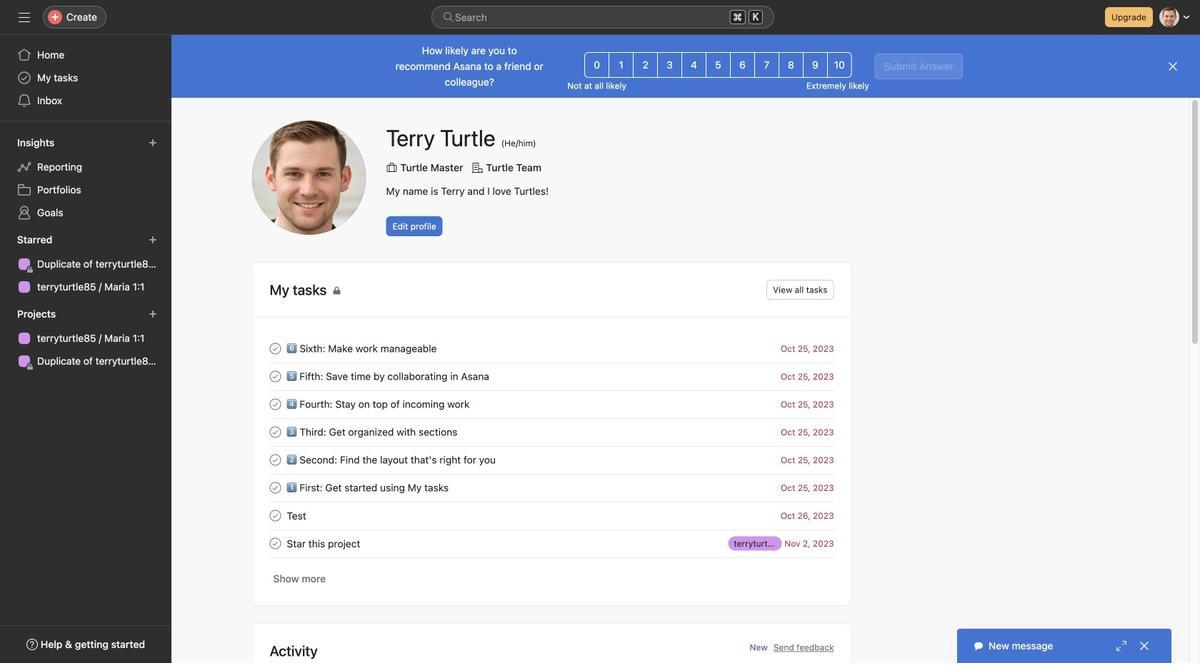 Task type: locate. For each thing, give the bounding box(es) containing it.
1 mark complete image from the top
[[267, 340, 284, 358]]

1 mark complete checkbox from the top
[[267, 368, 284, 385]]

mark complete checkbox for sixth list item from the bottom
[[267, 396, 284, 413]]

3 mark complete checkbox from the top
[[267, 452, 284, 469]]

upload new photo image
[[252, 121, 366, 235]]

None field
[[431, 6, 774, 29]]

mark complete image
[[267, 340, 284, 358], [267, 368, 284, 385], [267, 396, 284, 413], [267, 424, 284, 441], [267, 452, 284, 469], [267, 480, 284, 497], [267, 535, 284, 553]]

3 mark complete checkbox from the top
[[267, 508, 284, 525]]

2 list item from the top
[[253, 363, 851, 391]]

2 mark complete checkbox from the top
[[267, 424, 284, 441]]

7 list item from the top
[[253, 502, 851, 530]]

global element
[[0, 35, 171, 121]]

None radio
[[633, 52, 658, 78], [657, 52, 682, 78], [730, 52, 755, 78], [827, 52, 852, 78], [633, 52, 658, 78], [657, 52, 682, 78], [730, 52, 755, 78], [827, 52, 852, 78]]

hide sidebar image
[[19, 11, 30, 23]]

3 list item from the top
[[253, 391, 851, 419]]

1 mark complete checkbox from the top
[[267, 340, 284, 358]]

2 mark complete checkbox from the top
[[267, 396, 284, 413]]

Mark complete checkbox
[[267, 340, 284, 358], [267, 396, 284, 413], [267, 452, 284, 469], [267, 480, 284, 497]]

4 list item from the top
[[253, 419, 851, 446]]

starred element
[[0, 227, 171, 301]]

mark complete checkbox for fifth list item from the top
[[267, 452, 284, 469]]

2 mark complete image from the top
[[267, 368, 284, 385]]

4 mark complete checkbox from the top
[[267, 480, 284, 497]]

Mark complete checkbox
[[267, 368, 284, 385], [267, 424, 284, 441], [267, 508, 284, 525], [267, 535, 284, 553]]

option group
[[584, 52, 852, 78]]

None radio
[[584, 52, 609, 78], [609, 52, 634, 78], [681, 52, 706, 78], [706, 52, 731, 78], [754, 52, 779, 78], [778, 52, 803, 78], [803, 52, 828, 78], [584, 52, 609, 78], [609, 52, 634, 78], [681, 52, 706, 78], [706, 52, 731, 78], [754, 52, 779, 78], [778, 52, 803, 78], [803, 52, 828, 78]]

list item
[[253, 335, 851, 363], [253, 363, 851, 391], [253, 391, 851, 419], [253, 419, 851, 446], [253, 446, 851, 474], [253, 474, 851, 502], [253, 502, 851, 530], [253, 530, 851, 558]]

1 list item from the top
[[253, 335, 851, 363]]

dismiss image
[[1167, 61, 1179, 72]]

5 mark complete image from the top
[[267, 452, 284, 469]]



Task type: describe. For each thing, give the bounding box(es) containing it.
6 mark complete image from the top
[[267, 480, 284, 497]]

close image
[[1139, 641, 1150, 652]]

add items to starred image
[[149, 236, 157, 244]]

4 mark complete image from the top
[[267, 424, 284, 441]]

new insights image
[[149, 139, 157, 147]]

Search tasks, projects, and more text field
[[431, 6, 774, 29]]

mark complete checkbox for eighth list item from the bottom of the page
[[267, 340, 284, 358]]

mark complete checkbox for 6th list item from the top
[[267, 480, 284, 497]]

new project or portfolio image
[[149, 310, 157, 319]]

4 mark complete checkbox from the top
[[267, 535, 284, 553]]

mark complete image
[[267, 508, 284, 525]]

6 list item from the top
[[253, 474, 851, 502]]

7 mark complete image from the top
[[267, 535, 284, 553]]

insights element
[[0, 130, 171, 227]]

5 list item from the top
[[253, 446, 851, 474]]

expand new message image
[[1116, 641, 1127, 652]]

projects element
[[0, 301, 171, 376]]

8 list item from the top
[[253, 530, 851, 558]]

3 mark complete image from the top
[[267, 396, 284, 413]]



Task type: vqa. For each thing, say whether or not it's contained in the screenshot.
6th Mark complete icon
yes



